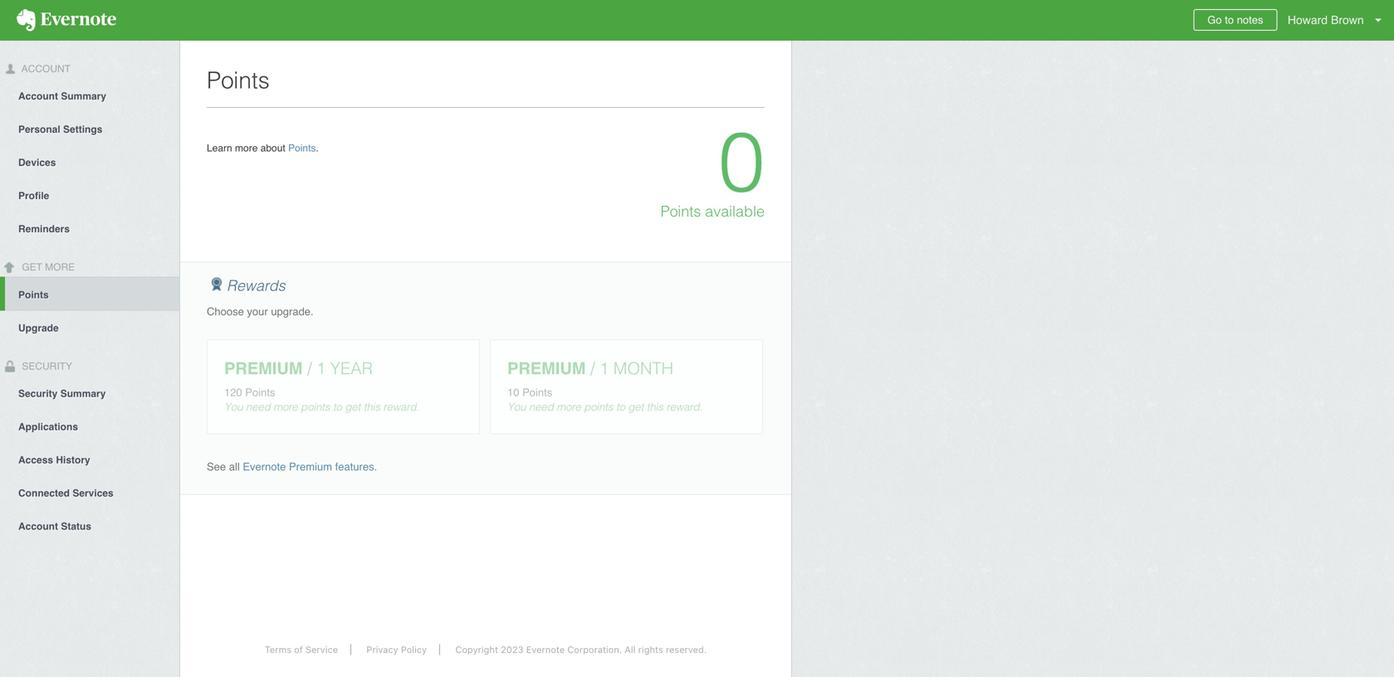 Task type: vqa. For each thing, say whether or not it's contained in the screenshot.
to corresponding to / 1 YEAR
yes



Task type: locate. For each thing, give the bounding box(es) containing it.
terms of service
[[265, 645, 338, 656]]

to inside premium / 1 month 10 points you need more points to get this reward.
[[616, 401, 625, 413]]

0 vertical spatial account
[[19, 63, 71, 75]]

/ inside premium / 1 year 120 points you need more points to get this reward.
[[307, 359, 312, 378]]

account for account status
[[18, 521, 58, 533]]

learn
[[207, 142, 232, 154]]

you
[[224, 401, 243, 413], [507, 401, 526, 413]]

account down connected
[[18, 521, 58, 533]]

0 horizontal spatial this
[[364, 401, 380, 413]]

this inside premium / 1 month 10 points you need more points to get this reward.
[[647, 401, 663, 413]]

1 horizontal spatial more
[[273, 401, 298, 413]]

1 horizontal spatial premium
[[507, 359, 586, 378]]

access
[[18, 455, 53, 466]]

privacy policy link
[[354, 645, 440, 656]]

go to notes link
[[1194, 9, 1278, 31]]

points link
[[288, 142, 316, 154], [5, 277, 179, 311]]

need inside premium / 1 month 10 points you need more points to get this reward.
[[529, 401, 554, 413]]

policy
[[401, 645, 427, 656]]

access history
[[18, 455, 90, 466]]

1 premium from the left
[[224, 359, 303, 378]]

to down month
[[616, 401, 625, 413]]

points right 10
[[522, 387, 552, 399]]

security summary link
[[0, 377, 179, 410]]

settings
[[63, 124, 102, 135]]

0 horizontal spatial to
[[333, 401, 342, 413]]

all
[[229, 461, 240, 473]]

account
[[19, 63, 71, 75], [18, 90, 58, 102], [18, 521, 58, 533]]

1 horizontal spatial this
[[647, 401, 663, 413]]

points left available
[[661, 203, 701, 220]]

points
[[207, 67, 270, 94], [288, 142, 316, 154], [661, 203, 701, 220], [18, 289, 49, 301], [245, 387, 275, 399], [522, 387, 552, 399]]

1 horizontal spatial to
[[616, 401, 625, 413]]

reward. for / 1 month
[[666, 401, 703, 413]]

personal settings link
[[0, 112, 179, 145]]

1 vertical spatial evernote
[[526, 645, 565, 656]]

this down month
[[647, 401, 663, 413]]

to down year
[[333, 401, 342, 413]]

premium for / 1 year
[[224, 359, 303, 378]]

0 vertical spatial security
[[19, 361, 72, 373]]

/ for / 1 month
[[590, 359, 595, 378]]

points inside 0 points available
[[661, 203, 701, 220]]

account up personal
[[18, 90, 58, 102]]

security
[[19, 361, 72, 373], [18, 388, 58, 400]]

.
[[316, 142, 319, 154]]

evernote for corporation.
[[526, 645, 565, 656]]

2 horizontal spatial more
[[557, 401, 581, 413]]

get inside premium / 1 year 120 points you need more points to get this reward.
[[345, 401, 361, 413]]

2 horizontal spatial to
[[1225, 14, 1234, 26]]

premium inside premium / 1 year 120 points you need more points to get this reward.
[[224, 359, 303, 378]]

/ inside premium / 1 month 10 points you need more points to get this reward.
[[590, 359, 595, 378]]

go
[[1208, 14, 1222, 26]]

get for month
[[628, 401, 644, 413]]

you inside premium / 1 month 10 points you need more points to get this reward.
[[507, 401, 526, 413]]

2 points from the left
[[584, 401, 613, 413]]

get inside premium / 1 month 10 points you need more points to get this reward.
[[628, 401, 644, 413]]

1 points from the left
[[301, 401, 330, 413]]

of
[[294, 645, 303, 656]]

service
[[306, 645, 338, 656]]

0 vertical spatial summary
[[61, 90, 106, 102]]

1 this from the left
[[364, 401, 380, 413]]

howard brown
[[1288, 13, 1364, 27]]

get down year
[[345, 401, 361, 413]]

1 horizontal spatial get
[[628, 401, 644, 413]]

copyright
[[455, 645, 498, 656]]

0
[[719, 115, 765, 211]]

month
[[614, 359, 674, 378]]

go to notes
[[1208, 14, 1264, 26]]

upgrade
[[18, 323, 59, 334]]

0 points available
[[661, 115, 765, 220]]

0 vertical spatial points link
[[288, 142, 316, 154]]

0 vertical spatial evernote
[[243, 461, 286, 473]]

0 horizontal spatial /
[[307, 359, 312, 378]]

more inside premium / 1 month 10 points you need more points to get this reward.
[[557, 401, 581, 413]]

premium up 10
[[507, 359, 586, 378]]

you down 120
[[224, 401, 243, 413]]

0 horizontal spatial 1
[[317, 359, 326, 378]]

points inside premium / 1 month 10 points you need more points to get this reward.
[[584, 401, 613, 413]]

to for / 1 year
[[333, 401, 342, 413]]

to inside premium / 1 year 120 points you need more points to get this reward.
[[333, 401, 342, 413]]

2 / from the left
[[590, 359, 595, 378]]

1
[[317, 359, 326, 378], [600, 359, 609, 378]]

this for year
[[364, 401, 380, 413]]

need inside premium / 1 year 120 points you need more points to get this reward.
[[246, 401, 270, 413]]

1 inside premium / 1 year 120 points you need more points to get this reward.
[[317, 359, 326, 378]]

summary
[[61, 90, 106, 102], [60, 388, 106, 400]]

you for / 1 month
[[507, 401, 526, 413]]

2 this from the left
[[647, 401, 663, 413]]

terms
[[265, 645, 291, 656]]

premium inside premium / 1 month 10 points you need more points to get this reward.
[[507, 359, 586, 378]]

points link right about
[[288, 142, 316, 154]]

/
[[307, 359, 312, 378], [590, 359, 595, 378]]

1 vertical spatial account
[[18, 90, 58, 102]]

2 need from the left
[[529, 401, 554, 413]]

connected
[[18, 488, 70, 499]]

1 horizontal spatial /
[[590, 359, 595, 378]]

1 vertical spatial points link
[[5, 277, 179, 311]]

1 left year
[[317, 359, 326, 378]]

summary up 'personal settings' link
[[61, 90, 106, 102]]

points
[[301, 401, 330, 413], [584, 401, 613, 413]]

to right go
[[1225, 14, 1234, 26]]

reserved.
[[666, 645, 707, 656]]

account up account summary
[[19, 63, 71, 75]]

security up "security summary"
[[19, 361, 72, 373]]

points inside premium / 1 year 120 points you need more points to get this reward.
[[245, 387, 275, 399]]

you inside premium / 1 year 120 points you need more points to get this reward.
[[224, 401, 243, 413]]

more for / 1 year
[[273, 401, 298, 413]]

evernote right all on the bottom
[[243, 461, 286, 473]]

1 vertical spatial security
[[18, 388, 58, 400]]

to
[[1225, 14, 1234, 26], [333, 401, 342, 413], [616, 401, 625, 413]]

1 inside premium / 1 month 10 points you need more points to get this reward.
[[600, 359, 609, 378]]

0 horizontal spatial reward.
[[383, 401, 419, 413]]

more inside premium / 1 year 120 points you need more points to get this reward.
[[273, 401, 298, 413]]

account for account
[[19, 63, 71, 75]]

1 left month
[[600, 359, 609, 378]]

reward.
[[383, 401, 419, 413], [666, 401, 703, 413]]

this inside premium / 1 year 120 points you need more points to get this reward.
[[364, 401, 380, 413]]

2 vertical spatial account
[[18, 521, 58, 533]]

1 / from the left
[[307, 359, 312, 378]]

reward. inside premium / 1 year 120 points you need more points to get this reward.
[[383, 401, 419, 413]]

premium for / 1 month
[[507, 359, 586, 378]]

this for month
[[647, 401, 663, 413]]

evernote right the 2023
[[526, 645, 565, 656]]

need
[[246, 401, 270, 413], [529, 401, 554, 413]]

see all evernote premium features.
[[207, 461, 377, 473]]

you down 10
[[507, 401, 526, 413]]

1 you from the left
[[224, 401, 243, 413]]

points link down more
[[5, 277, 179, 311]]

this
[[364, 401, 380, 413], [647, 401, 663, 413]]

more
[[235, 142, 258, 154], [273, 401, 298, 413], [557, 401, 581, 413]]

privacy policy
[[367, 645, 427, 656]]

0 horizontal spatial more
[[235, 142, 258, 154]]

1 get from the left
[[345, 401, 361, 413]]

120
[[224, 387, 242, 399]]

more for / 1 month
[[557, 401, 581, 413]]

this down year
[[364, 401, 380, 413]]

premium up 120
[[224, 359, 303, 378]]

need for / 1 year
[[246, 401, 270, 413]]

premium
[[224, 359, 303, 378], [507, 359, 586, 378]]

available
[[705, 203, 765, 220]]

1 horizontal spatial 1
[[600, 359, 609, 378]]

1 1 from the left
[[317, 359, 326, 378]]

reminders link
[[0, 212, 179, 245]]

1 horizontal spatial evernote
[[526, 645, 565, 656]]

2 1 from the left
[[600, 359, 609, 378]]

summary up applications link
[[60, 388, 106, 400]]

points right 120
[[245, 387, 275, 399]]

0 horizontal spatial points
[[301, 401, 330, 413]]

reward. inside premium / 1 month 10 points you need more points to get this reward.
[[666, 401, 703, 413]]

/ left year
[[307, 359, 312, 378]]

1 horizontal spatial need
[[529, 401, 554, 413]]

2 you from the left
[[507, 401, 526, 413]]

account status
[[18, 521, 91, 533]]

security for security summary
[[18, 388, 58, 400]]

premium
[[289, 461, 332, 473]]

1 horizontal spatial you
[[507, 401, 526, 413]]

0 horizontal spatial you
[[224, 401, 243, 413]]

get down month
[[628, 401, 644, 413]]

evernote link
[[0, 0, 133, 41]]

/ left month
[[590, 359, 595, 378]]

1 horizontal spatial reward.
[[666, 401, 703, 413]]

2 premium from the left
[[507, 359, 586, 378]]

0 horizontal spatial get
[[345, 401, 361, 413]]

2 get from the left
[[628, 401, 644, 413]]

1 horizontal spatial points
[[584, 401, 613, 413]]

evernote
[[243, 461, 286, 473], [526, 645, 565, 656]]

points up learn
[[207, 67, 270, 94]]

brown
[[1331, 13, 1364, 27]]

security up applications
[[18, 388, 58, 400]]

1 need from the left
[[246, 401, 270, 413]]

0 horizontal spatial premium
[[224, 359, 303, 378]]

2 reward. from the left
[[666, 401, 703, 413]]

profile
[[18, 190, 49, 202]]

see
[[207, 461, 226, 473]]

points inside premium / 1 year 120 points you need more points to get this reward.
[[301, 401, 330, 413]]

2023
[[501, 645, 524, 656]]

0 horizontal spatial evernote
[[243, 461, 286, 473]]

0 horizontal spatial need
[[246, 401, 270, 413]]

1 reward. from the left
[[383, 401, 419, 413]]

1 vertical spatial summary
[[60, 388, 106, 400]]

get
[[345, 401, 361, 413], [628, 401, 644, 413]]



Task type: describe. For each thing, give the bounding box(es) containing it.
rights
[[638, 645, 663, 656]]

evernote image
[[0, 9, 133, 32]]

points down get
[[18, 289, 49, 301]]

get for year
[[345, 401, 361, 413]]

features.
[[335, 461, 377, 473]]

account summary link
[[0, 79, 179, 112]]

account status link
[[0, 509, 179, 543]]

devices link
[[0, 145, 179, 178]]

personal
[[18, 124, 60, 135]]

status
[[61, 521, 91, 533]]

to inside "go to notes" link
[[1225, 14, 1234, 26]]

applications link
[[0, 410, 179, 443]]

connected services
[[18, 488, 114, 499]]

security for security
[[19, 361, 72, 373]]

to for / 1 month
[[616, 401, 625, 413]]

learn more about points .
[[207, 142, 319, 154]]

need for / 1 month
[[529, 401, 554, 413]]

upgrade.
[[271, 306, 314, 318]]

notes
[[1237, 14, 1264, 26]]

upgrade link
[[0, 311, 179, 344]]

privacy
[[367, 645, 398, 656]]

rewards
[[227, 277, 285, 294]]

security summary
[[18, 388, 106, 400]]

profile link
[[0, 178, 179, 212]]

about
[[261, 142, 285, 154]]

summary for account summary
[[61, 90, 106, 102]]

evernote premium features. link
[[243, 461, 377, 473]]

choose
[[207, 306, 244, 318]]

personal settings
[[18, 124, 102, 135]]

more
[[45, 261, 75, 273]]

applications
[[18, 421, 78, 433]]

account for account summary
[[18, 90, 58, 102]]

evernote for premium
[[243, 461, 286, 473]]

get more
[[19, 261, 75, 273]]

points for / 1 year
[[301, 401, 330, 413]]

account summary
[[18, 90, 106, 102]]

corporation.
[[567, 645, 622, 656]]

access history link
[[0, 443, 179, 476]]

reward. for / 1 year
[[383, 401, 419, 413]]

year
[[330, 359, 373, 378]]

points for / 1 month
[[584, 401, 613, 413]]

terms of service link
[[252, 645, 351, 656]]

1 for year
[[317, 359, 326, 378]]

1 for month
[[600, 359, 609, 378]]

you for / 1 year
[[224, 401, 243, 413]]

premium / 1 month 10 points you need more points to get this reward.
[[507, 359, 703, 413]]

summary for security summary
[[60, 388, 106, 400]]

howard
[[1288, 13, 1328, 27]]

copyright 2023 evernote corporation. all rights reserved.
[[455, 645, 707, 656]]

devices
[[18, 157, 56, 168]]

1 horizontal spatial points link
[[288, 142, 316, 154]]

get
[[22, 261, 42, 273]]

howard brown link
[[1284, 0, 1394, 41]]

premium / 1 year 120 points you need more points to get this reward.
[[224, 359, 419, 413]]

10
[[507, 387, 519, 399]]

your
[[247, 306, 268, 318]]

history
[[56, 455, 90, 466]]

choose your upgrade.
[[207, 306, 314, 318]]

0 horizontal spatial points link
[[5, 277, 179, 311]]

reminders
[[18, 223, 70, 235]]

/ for / 1 year
[[307, 359, 312, 378]]

points inside premium / 1 month 10 points you need more points to get this reward.
[[522, 387, 552, 399]]

connected services link
[[0, 476, 179, 509]]

points right about
[[288, 142, 316, 154]]

services
[[73, 488, 114, 499]]

all
[[625, 645, 636, 656]]



